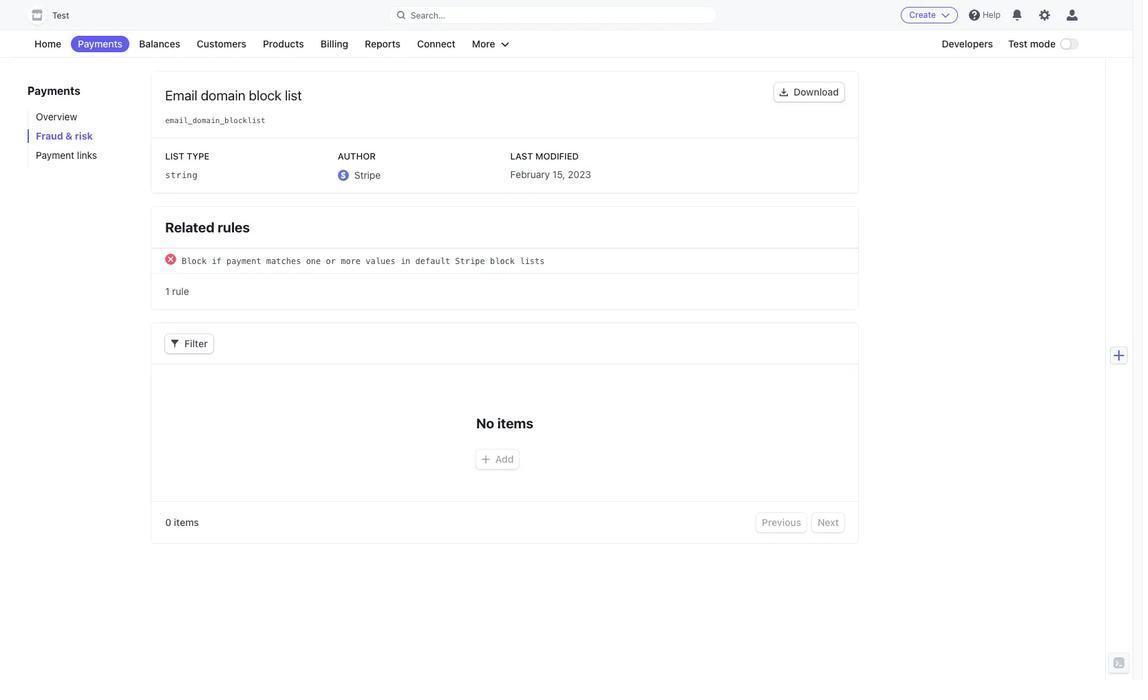 Task type: vqa. For each thing, say whether or not it's contained in the screenshot.
that
no



Task type: describe. For each thing, give the bounding box(es) containing it.
if
[[212, 257, 222, 266]]

lists
[[520, 257, 545, 266]]

0 items
[[165, 517, 199, 529]]

or
[[326, 257, 336, 266]]

last
[[510, 151, 533, 162]]

rules
[[218, 220, 250, 235]]

customers link
[[190, 36, 253, 52]]

next button
[[813, 514, 845, 533]]

1 horizontal spatial stripe
[[455, 257, 485, 266]]

help
[[983, 10, 1001, 20]]

email
[[165, 87, 198, 103]]

author
[[338, 151, 376, 162]]

one
[[306, 257, 321, 266]]

help button
[[964, 4, 1007, 26]]

block
[[182, 257, 207, 266]]

block if payment matches one or more values in default stripe block lists
[[182, 257, 545, 266]]

svg image for filter
[[171, 340, 179, 348]]

download button
[[775, 83, 845, 102]]

download
[[794, 86, 839, 98]]

create button
[[901, 7, 958, 23]]

more button
[[465, 36, 516, 52]]

search…
[[411, 10, 446, 20]]

in
[[401, 257, 411, 266]]

payment
[[227, 257, 261, 266]]

billing link
[[314, 36, 355, 52]]

0 vertical spatial stripe
[[354, 169, 381, 181]]

create
[[910, 10, 936, 20]]

balances
[[139, 38, 180, 50]]

more
[[472, 38, 495, 50]]

1 rule
[[165, 286, 189, 297]]

1
[[165, 286, 170, 297]]

more
[[341, 257, 361, 266]]

products
[[263, 38, 304, 50]]

test for test mode
[[1009, 38, 1028, 50]]

&
[[66, 130, 73, 142]]

Search… text field
[[389, 7, 717, 24]]

test for test
[[52, 10, 69, 21]]

links
[[77, 149, 97, 161]]

reports link
[[358, 36, 408, 52]]

billing
[[321, 38, 348, 50]]

related
[[165, 220, 215, 235]]

string
[[165, 170, 198, 180]]

add button
[[476, 450, 519, 470]]

payment links link
[[28, 149, 138, 162]]

balances link
[[132, 36, 187, 52]]

type
[[187, 151, 210, 162]]

related rules
[[165, 220, 250, 235]]

fraud & risk link
[[28, 129, 138, 143]]

filter button
[[165, 335, 213, 354]]

default
[[416, 257, 450, 266]]

february
[[510, 169, 550, 180]]

svg image
[[482, 456, 490, 464]]

email domain block list
[[165, 87, 302, 103]]



Task type: locate. For each thing, give the bounding box(es) containing it.
items right no
[[498, 416, 534, 432]]

svg image left download
[[780, 88, 788, 96]]

svg image inside download button
[[780, 88, 788, 96]]

0 vertical spatial payments
[[78, 38, 123, 50]]

0
[[165, 517, 171, 529]]

1 vertical spatial stripe
[[455, 257, 485, 266]]

1 vertical spatial svg image
[[171, 340, 179, 348]]

test left 'mode'
[[1009, 38, 1028, 50]]

1 horizontal spatial items
[[498, 416, 534, 432]]

0 vertical spatial svg image
[[780, 88, 788, 96]]

0 horizontal spatial test
[[52, 10, 69, 21]]

0 horizontal spatial stripe
[[354, 169, 381, 181]]

items right 0
[[174, 517, 199, 529]]

test
[[52, 10, 69, 21], [1009, 38, 1028, 50]]

0 horizontal spatial block
[[249, 87, 282, 103]]

connect
[[417, 38, 456, 50]]

filter
[[185, 338, 208, 350]]

add
[[496, 454, 514, 465]]

stripe down author at the top of the page
[[354, 169, 381, 181]]

last modified february 15, 2023
[[510, 151, 591, 180]]

0 vertical spatial items
[[498, 416, 534, 432]]

email_domain_blocklist
[[165, 116, 266, 125]]

1 vertical spatial block
[[490, 257, 515, 266]]

svg image for download
[[780, 88, 788, 96]]

block left lists
[[490, 257, 515, 266]]

fraud
[[36, 130, 63, 142]]

payment links
[[36, 149, 97, 161]]

home link
[[28, 36, 68, 52]]

1 vertical spatial test
[[1009, 38, 1028, 50]]

rule
[[172, 286, 189, 297]]

svg image left the filter
[[171, 340, 179, 348]]

stripe right default
[[455, 257, 485, 266]]

svg image
[[780, 88, 788, 96], [171, 340, 179, 348]]

0 horizontal spatial items
[[174, 517, 199, 529]]

values
[[366, 257, 396, 266]]

developers
[[942, 38, 993, 50]]

svg image inside filter popup button
[[171, 340, 179, 348]]

1 horizontal spatial svg image
[[780, 88, 788, 96]]

domain
[[201, 87, 246, 103]]

test button
[[28, 6, 83, 25]]

2023
[[568, 169, 591, 180]]

previous button
[[757, 514, 807, 533]]

previous
[[762, 517, 802, 529]]

payment
[[36, 149, 74, 161]]

Search… search field
[[389, 7, 717, 24]]

customers
[[197, 38, 246, 50]]

1 horizontal spatial test
[[1009, 38, 1028, 50]]

fraud & risk
[[36, 130, 93, 142]]

matches
[[266, 257, 301, 266]]

no items
[[476, 416, 534, 432]]

overview
[[36, 111, 77, 123]]

list
[[165, 151, 184, 162]]

payments up overview
[[28, 85, 80, 97]]

block
[[249, 87, 282, 103], [490, 257, 515, 266]]

risk
[[75, 130, 93, 142]]

connect link
[[410, 36, 463, 52]]

developers link
[[935, 36, 1000, 52]]

items for 0 items
[[174, 517, 199, 529]]

list
[[285, 87, 302, 103]]

items
[[498, 416, 534, 432], [174, 517, 199, 529]]

test mode
[[1009, 38, 1056, 50]]

0 vertical spatial block
[[249, 87, 282, 103]]

reports
[[365, 38, 401, 50]]

items for no items
[[498, 416, 534, 432]]

next
[[818, 517, 839, 529]]

1 vertical spatial payments
[[28, 85, 80, 97]]

payments link
[[71, 36, 129, 52]]

stripe
[[354, 169, 381, 181], [455, 257, 485, 266]]

list type
[[165, 151, 210, 162]]

home
[[34, 38, 61, 50]]

modified
[[536, 151, 579, 162]]

payments right home on the top of the page
[[78, 38, 123, 50]]

overview link
[[28, 110, 138, 124]]

15,
[[553, 169, 565, 180]]

0 horizontal spatial svg image
[[171, 340, 179, 348]]

block left list on the left of page
[[249, 87, 282, 103]]

test up home on the top of the page
[[52, 10, 69, 21]]

test inside button
[[52, 10, 69, 21]]

products link
[[256, 36, 311, 52]]

1 vertical spatial items
[[174, 517, 199, 529]]

mode
[[1030, 38, 1056, 50]]

no
[[476, 416, 495, 432]]

1 horizontal spatial block
[[490, 257, 515, 266]]

payments
[[78, 38, 123, 50], [28, 85, 80, 97]]

0 vertical spatial test
[[52, 10, 69, 21]]



